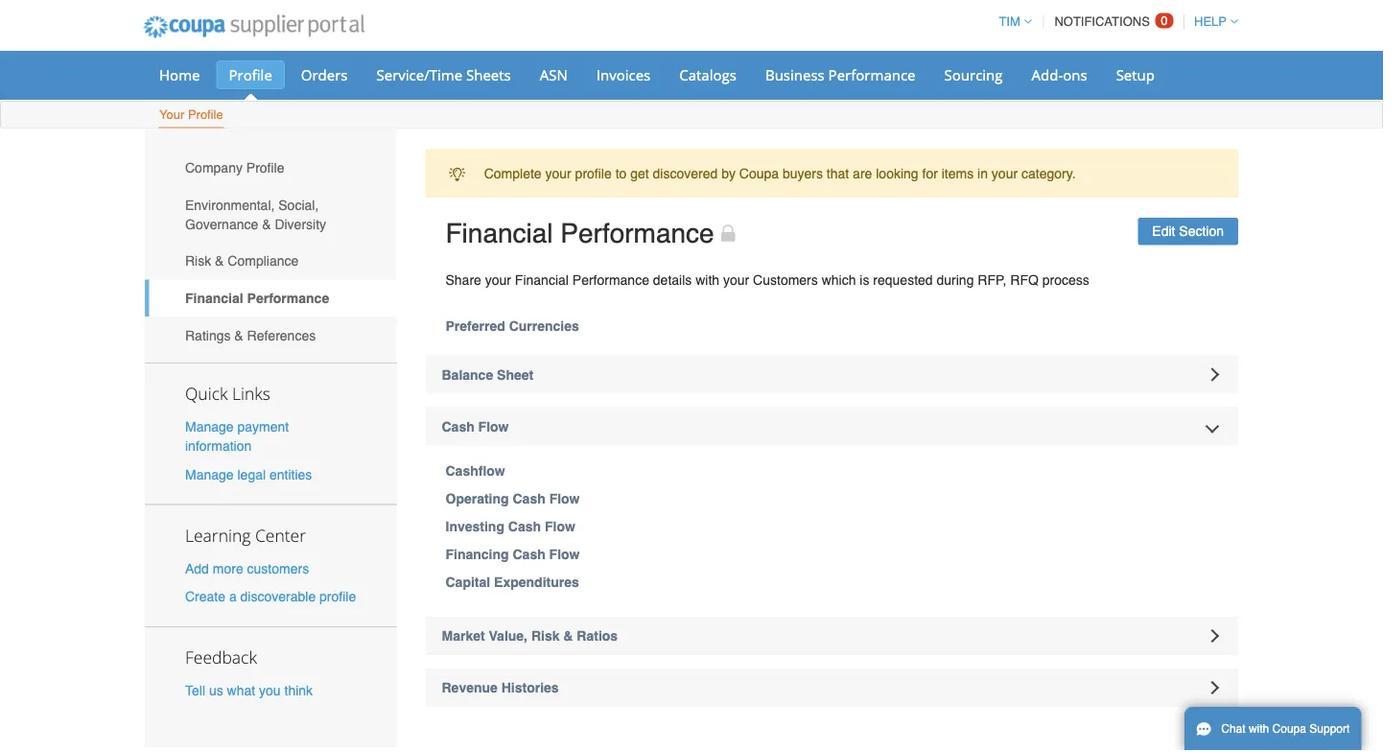 Task type: locate. For each thing, give the bounding box(es) containing it.
what
[[227, 683, 255, 698]]

financial performance down to
[[446, 218, 714, 249]]

share
[[446, 272, 482, 287]]

cashflow
[[446, 463, 505, 478]]

company profile link
[[145, 149, 397, 186]]

is
[[860, 272, 870, 287]]

financial performance down compliance
[[185, 291, 329, 306]]

tim
[[999, 14, 1021, 29]]

cash flow
[[442, 419, 509, 434]]

profile
[[575, 166, 612, 181], [320, 589, 356, 604]]

home link
[[147, 60, 213, 89]]

cash down the operating cash flow
[[508, 519, 541, 534]]

business performance
[[766, 65, 916, 84]]

financial up ratings
[[185, 291, 243, 306]]

& left diversity at the top of the page
[[262, 216, 271, 232]]

with right details
[[696, 272, 720, 287]]

process
[[1043, 272, 1090, 287]]

risk inside dropdown button
[[531, 629, 560, 644]]

help
[[1195, 14, 1227, 29]]

catalogs
[[680, 65, 737, 84]]

revenue
[[442, 680, 498, 696]]

balance sheet
[[442, 367, 534, 382]]

balance sheet heading
[[426, 356, 1239, 394]]

1 vertical spatial risk
[[531, 629, 560, 644]]

risk down governance
[[185, 253, 211, 269]]

sheets
[[466, 65, 511, 84]]

service/time sheets
[[377, 65, 511, 84]]

capital
[[446, 574, 490, 590]]

risk right value,
[[531, 629, 560, 644]]

with inside button
[[1249, 723, 1270, 736]]

customers
[[753, 272, 818, 287]]

profile left to
[[575, 166, 612, 181]]

create a discoverable profile link
[[185, 589, 356, 604]]

1 manage from the top
[[185, 419, 234, 435]]

0 vertical spatial with
[[696, 272, 720, 287]]

payment
[[237, 419, 289, 435]]

flow for financing cash flow
[[549, 546, 580, 562]]

cash
[[442, 419, 475, 434], [513, 491, 546, 506], [508, 519, 541, 534], [513, 546, 546, 562]]

links
[[232, 382, 270, 405]]

0 horizontal spatial financial performance
[[185, 291, 329, 306]]

0 vertical spatial risk
[[185, 253, 211, 269]]

entities
[[270, 467, 312, 482]]

flow up cashflow
[[478, 419, 509, 434]]

flow up 'expenditures'
[[549, 546, 580, 562]]

with
[[696, 272, 720, 287], [1249, 723, 1270, 736]]

business performance link
[[753, 60, 928, 89]]

performance
[[829, 65, 916, 84], [561, 218, 714, 249], [573, 272, 650, 287], [247, 291, 329, 306]]

coupa left support
[[1273, 723, 1307, 736]]

preferred
[[446, 318, 505, 333]]

cash up investing cash flow
[[513, 491, 546, 506]]

0
[[1161, 13, 1168, 28]]

market value, risk & ratios heading
[[426, 617, 1239, 655]]

looking
[[876, 166, 919, 181]]

risk & compliance
[[185, 253, 299, 269]]

2 vertical spatial profile
[[246, 160, 284, 175]]

coupa right by
[[740, 166, 779, 181]]

us
[[209, 683, 223, 698]]

1 horizontal spatial financial performance
[[446, 218, 714, 249]]

coupa
[[740, 166, 779, 181], [1273, 723, 1307, 736]]

1 vertical spatial manage
[[185, 467, 234, 482]]

flow down the operating cash flow
[[545, 519, 576, 534]]

1 horizontal spatial coupa
[[1273, 723, 1307, 736]]

tim link
[[991, 14, 1032, 29]]

0 vertical spatial manage
[[185, 419, 234, 435]]

operating cash flow
[[446, 491, 580, 506]]

coupa supplier portal image
[[130, 3, 378, 51]]

risk & compliance link
[[145, 243, 397, 280]]

1 horizontal spatial with
[[1249, 723, 1270, 736]]

discovered
[[653, 166, 718, 181]]

0 vertical spatial profile
[[575, 166, 612, 181]]

histories
[[502, 680, 559, 696]]

2 vertical spatial financial
[[185, 291, 243, 306]]

environmental, social, governance & diversity link
[[145, 186, 397, 243]]

ratings & references
[[185, 328, 316, 343]]

manage inside manage payment information
[[185, 419, 234, 435]]

1 horizontal spatial profile
[[575, 166, 612, 181]]

flow up investing cash flow
[[549, 491, 580, 506]]

1 horizontal spatial risk
[[531, 629, 560, 644]]

edit section
[[1153, 224, 1224, 239]]

your profile link
[[158, 103, 224, 128]]

navigation
[[991, 3, 1239, 40]]

with right chat
[[1249, 723, 1270, 736]]

profile up environmental, social, governance & diversity link
[[246, 160, 284, 175]]

a
[[229, 589, 237, 604]]

by
[[722, 166, 736, 181]]

during
[[937, 272, 974, 287]]

balance sheet button
[[426, 356, 1239, 394]]

0 horizontal spatial risk
[[185, 253, 211, 269]]

cash up cashflow
[[442, 419, 475, 434]]

rfq
[[1011, 272, 1039, 287]]

performance up references
[[247, 291, 329, 306]]

coupa inside button
[[1273, 723, 1307, 736]]

asn link
[[527, 60, 580, 89]]

profile right "discoverable" in the left bottom of the page
[[320, 589, 356, 604]]

0 vertical spatial financial performance
[[446, 218, 714, 249]]

think
[[284, 683, 313, 698]]

1 vertical spatial with
[[1249, 723, 1270, 736]]

0 vertical spatial coupa
[[740, 166, 779, 181]]

notifications 0
[[1055, 13, 1168, 29]]

profile right your
[[188, 107, 223, 122]]

cash up 'expenditures'
[[513, 546, 546, 562]]

& left ratios
[[564, 629, 573, 644]]

more
[[213, 561, 243, 576]]

& down governance
[[215, 253, 224, 269]]

value,
[[489, 629, 528, 644]]

balance
[[442, 367, 493, 382]]

section
[[1180, 224, 1224, 239]]

quick links
[[185, 382, 270, 405]]

manage up information
[[185, 419, 234, 435]]

buyers
[[783, 166, 823, 181]]

preferred currencies
[[446, 318, 579, 333]]

revenue histories heading
[[426, 669, 1239, 707]]

market value, risk & ratios button
[[426, 617, 1239, 655]]

financial up currencies
[[515, 272, 569, 287]]

sourcing
[[945, 65, 1003, 84]]

customers
[[247, 561, 309, 576]]

your right share
[[485, 272, 511, 287]]

business
[[766, 65, 825, 84]]

manage for manage legal entities
[[185, 467, 234, 482]]

your right complete
[[545, 166, 572, 181]]

references
[[247, 328, 316, 343]]

service/time sheets link
[[364, 60, 524, 89]]

2 manage from the top
[[185, 467, 234, 482]]

add-ons
[[1032, 65, 1088, 84]]

1 vertical spatial coupa
[[1273, 723, 1307, 736]]

rfp,
[[978, 272, 1007, 287]]

0 horizontal spatial profile
[[320, 589, 356, 604]]

financial up share
[[446, 218, 553, 249]]

help link
[[1186, 14, 1239, 29]]

financial performance
[[446, 218, 714, 249], [185, 291, 329, 306]]

navigation containing notifications 0
[[991, 3, 1239, 40]]

requested
[[874, 272, 933, 287]]

flow for operating cash flow
[[549, 491, 580, 506]]

profile down coupa supplier portal image
[[229, 65, 272, 84]]

0 horizontal spatial with
[[696, 272, 720, 287]]

financial
[[446, 218, 553, 249], [515, 272, 569, 287], [185, 291, 243, 306]]

0 horizontal spatial coupa
[[740, 166, 779, 181]]

manage down information
[[185, 467, 234, 482]]

profile for company profile
[[246, 160, 284, 175]]

are
[[853, 166, 873, 181]]

1 vertical spatial profile
[[188, 107, 223, 122]]

learning
[[185, 524, 251, 546]]



Task type: describe. For each thing, give the bounding box(es) containing it.
currencies
[[509, 318, 579, 333]]

market value, risk & ratios
[[442, 629, 618, 644]]

cash for investing
[[508, 519, 541, 534]]

add
[[185, 561, 209, 576]]

flow for investing cash flow
[[545, 519, 576, 534]]

& right ratings
[[234, 328, 243, 343]]

add-ons link
[[1020, 60, 1100, 89]]

for
[[923, 166, 938, 181]]

complete your profile to get discovered by coupa buyers that are looking for items in your category. alert
[[426, 149, 1239, 198]]

that
[[827, 166, 849, 181]]

0 vertical spatial financial
[[446, 218, 553, 249]]

cash for financing
[[513, 546, 546, 562]]

profile inside alert
[[575, 166, 612, 181]]

tell us what you think
[[185, 683, 313, 698]]

1 vertical spatial financial
[[515, 272, 569, 287]]

ratings & references link
[[145, 317, 397, 354]]

ons
[[1063, 65, 1088, 84]]

which
[[822, 272, 856, 287]]

environmental,
[[185, 197, 275, 213]]

expenditures
[[494, 574, 579, 590]]

to
[[616, 166, 627, 181]]

complete your profile to get discovered by coupa buyers that are looking for items in your category.
[[484, 166, 1076, 181]]

manage payment information link
[[185, 419, 289, 454]]

performance left details
[[573, 272, 650, 287]]

invoices link
[[584, 60, 663, 89]]

create
[[185, 589, 226, 604]]

quick
[[185, 382, 228, 405]]

cash flow heading
[[426, 407, 1239, 446]]

orders link
[[289, 60, 360, 89]]

ratings
[[185, 328, 231, 343]]

category.
[[1022, 166, 1076, 181]]

performance up details
[[561, 218, 714, 249]]

get
[[631, 166, 649, 181]]

market
[[442, 629, 485, 644]]

manage legal entities
[[185, 467, 312, 482]]

cash for operating
[[513, 491, 546, 506]]

flow inside dropdown button
[[478, 419, 509, 434]]

orders
[[301, 65, 348, 84]]

notifications
[[1055, 14, 1150, 29]]

information
[[185, 439, 252, 454]]

manage for manage payment information
[[185, 419, 234, 435]]

1 vertical spatial profile
[[320, 589, 356, 604]]

0 vertical spatial profile
[[229, 65, 272, 84]]

items
[[942, 166, 974, 181]]

your profile
[[159, 107, 223, 122]]

complete
[[484, 166, 542, 181]]

profile for your profile
[[188, 107, 223, 122]]

governance
[[185, 216, 258, 232]]

add more customers
[[185, 561, 309, 576]]

asn
[[540, 65, 568, 84]]

financing cash flow
[[446, 546, 580, 562]]

performance right business
[[829, 65, 916, 84]]

coupa inside alert
[[740, 166, 779, 181]]

revenue histories button
[[426, 669, 1239, 707]]

capital expenditures
[[446, 574, 579, 590]]

your
[[159, 107, 184, 122]]

profile link
[[216, 60, 285, 89]]

manage payment information
[[185, 419, 289, 454]]

edit section link
[[1138, 218, 1239, 245]]

compliance
[[228, 253, 299, 269]]

add more customers link
[[185, 561, 309, 576]]

sourcing link
[[932, 60, 1016, 89]]

your left customers
[[723, 272, 750, 287]]

discoverable
[[240, 589, 316, 604]]

operating
[[446, 491, 509, 506]]

investing cash flow
[[446, 519, 576, 534]]

your right in
[[992, 166, 1018, 181]]

chat
[[1222, 723, 1246, 736]]

financial performance link
[[145, 280, 397, 317]]

cash inside dropdown button
[[442, 419, 475, 434]]

home
[[159, 65, 200, 84]]

1 vertical spatial financial performance
[[185, 291, 329, 306]]

chat with coupa support
[[1222, 723, 1350, 736]]

learning center
[[185, 524, 306, 546]]

sheet
[[497, 367, 534, 382]]

tell us what you think button
[[185, 681, 313, 700]]

invoices
[[597, 65, 651, 84]]

in
[[978, 166, 988, 181]]

cash flow button
[[426, 407, 1239, 446]]

legal
[[237, 467, 266, 482]]

create a discoverable profile
[[185, 589, 356, 604]]

setup
[[1117, 65, 1155, 84]]

social,
[[279, 197, 319, 213]]

support
[[1310, 723, 1350, 736]]

company
[[185, 160, 243, 175]]

share your financial performance details with your customers which is requested during rfp, rfq process
[[446, 272, 1090, 287]]

& inside environmental, social, governance & diversity
[[262, 216, 271, 232]]

center
[[255, 524, 306, 546]]

& inside dropdown button
[[564, 629, 573, 644]]



Task type: vqa. For each thing, say whether or not it's contained in the screenshot.
'You'll'
no



